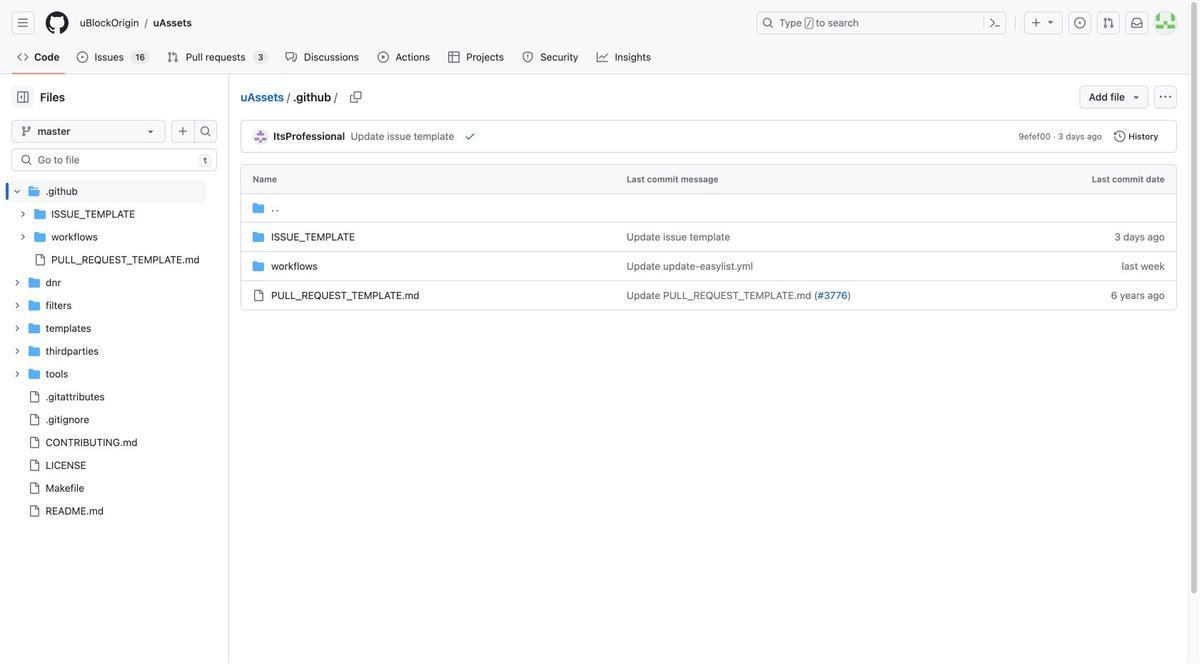 Task type: vqa. For each thing, say whether or not it's contained in the screenshot.
THE TRIANGLE DOWN "icon" to the top
yes



Task type: describe. For each thing, give the bounding box(es) containing it.
add file image
[[177, 126, 189, 137]]

1 file directory fill image from the top
[[29, 277, 40, 288]]

command palette image
[[989, 17, 1001, 29]]

git branch image
[[21, 126, 32, 137]]

notifications image
[[1131, 17, 1143, 29]]

1 file image from the top
[[29, 414, 40, 425]]

plus image
[[1031, 17, 1042, 29]]

shield image
[[522, 51, 534, 63]]

file directory fill image for second chevron right icon from the bottom of the files tree
[[29, 345, 40, 357]]

history image
[[1114, 131, 1126, 142]]

search this repository image
[[200, 126, 211, 137]]

git pull request image
[[1103, 17, 1114, 29]]

2 directory image from the top
[[253, 261, 264, 272]]

itsprofessional image
[[253, 130, 268, 144]]

git pull request image
[[167, 51, 179, 63]]

sidebar expand image
[[17, 91, 29, 103]]

1 horizontal spatial triangle down image
[[1131, 91, 1142, 103]]

play image
[[378, 51, 389, 63]]

table image
[[448, 51, 460, 63]]

Go to file text field
[[38, 149, 193, 171]]

1 directory image from the top
[[253, 231, 264, 243]]

draggable pane splitter slider
[[227, 74, 231, 663]]



Task type: locate. For each thing, give the bounding box(es) containing it.
1 vertical spatial issue opened image
[[77, 51, 88, 63]]

2 vertical spatial chevron right image
[[13, 370, 21, 378]]

issue opened image for git pull request icon
[[77, 51, 88, 63]]

file image
[[34, 254, 46, 266], [29, 391, 40, 403], [29, 437, 40, 448], [29, 483, 40, 494]]

tree item
[[11, 180, 206, 271]]

2 vertical spatial file image
[[29, 505, 40, 517]]

file directory open fill image
[[29, 186, 40, 197]]

add file tooltip
[[171, 120, 194, 143]]

1 vertical spatial directory image
[[253, 261, 264, 272]]

3 file image from the top
[[29, 505, 40, 517]]

search image
[[21, 154, 32, 166]]

check image
[[464, 131, 476, 142]]

issue opened image
[[1074, 17, 1086, 29], [77, 51, 88, 63]]

comment discussion image
[[285, 51, 297, 63]]

chevron right image
[[19, 210, 27, 218], [19, 233, 27, 241], [13, 278, 21, 287], [13, 324, 21, 333]]

file image
[[29, 414, 40, 425], [29, 460, 40, 471], [29, 505, 40, 517]]

1 horizontal spatial issue opened image
[[1074, 17, 1086, 29]]

1 vertical spatial triangle down image
[[1131, 91, 1142, 103]]

list
[[74, 11, 748, 34]]

more options image
[[1160, 91, 1171, 103]]

group
[[11, 203, 206, 271]]

chevron right image
[[13, 301, 21, 310], [13, 347, 21, 355], [13, 370, 21, 378]]

0 vertical spatial file directory fill image
[[29, 277, 40, 288]]

file directory fill image
[[34, 208, 46, 220], [34, 231, 46, 243], [29, 323, 40, 334], [29, 368, 40, 380]]

graph image
[[597, 51, 608, 63]]

copy path image
[[350, 91, 362, 103]]

issue opened image right code icon
[[77, 51, 88, 63]]

file directory fill image
[[29, 277, 40, 288], [29, 300, 40, 311], [29, 345, 40, 357]]

1 chevron right image from the top
[[13, 301, 21, 310]]

file directory fill image for third chevron right icon from the bottom of the files tree
[[29, 300, 40, 311]]

1 vertical spatial file image
[[29, 460, 40, 471]]

2 file image from the top
[[29, 460, 40, 471]]

0 horizontal spatial issue opened image
[[77, 51, 88, 63]]

code image
[[17, 51, 29, 63]]

triangle down image left "more options" icon
[[1131, 91, 1142, 103]]

2 chevron right image from the top
[[13, 347, 21, 355]]

triangle down image right the plus icon
[[1045, 16, 1056, 27]]

directory image
[[253, 231, 264, 243], [253, 261, 264, 272]]

3 chevron right image from the top
[[13, 370, 21, 378]]

chevron down image
[[13, 187, 21, 196]]

0 vertical spatial chevron right image
[[13, 301, 21, 310]]

issue opened image for git pull request image
[[1074, 17, 1086, 29]]

3 file directory fill image from the top
[[29, 345, 40, 357]]

sc 9kayk9 0 image
[[253, 202, 264, 214]]

triangle down image
[[1045, 16, 1056, 27], [1131, 91, 1142, 103]]

0 vertical spatial file image
[[29, 414, 40, 425]]

2 file directory fill image from the top
[[29, 300, 40, 311]]

0 vertical spatial triangle down image
[[1045, 16, 1056, 27]]

0 horizontal spatial triangle down image
[[1045, 16, 1056, 27]]

collapse file tree tooltip
[[11, 86, 34, 109]]

2 vertical spatial file directory fill image
[[29, 345, 40, 357]]

1 vertical spatial file directory fill image
[[29, 300, 40, 311]]

1 vertical spatial chevron right image
[[13, 347, 21, 355]]

issue opened image left git pull request image
[[1074, 17, 1086, 29]]

files tree
[[11, 180, 206, 523]]

0 vertical spatial directory image
[[253, 231, 264, 243]]

0 vertical spatial issue opened image
[[1074, 17, 1086, 29]]

homepage image
[[46, 11, 69, 34]]



